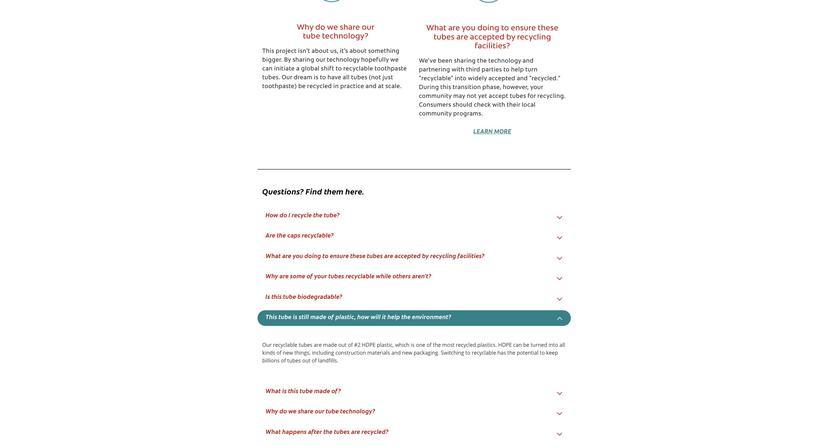Task type: vqa. For each thing, say whether or not it's contained in the screenshot.
toothbrush
no



Task type: describe. For each thing, give the bounding box(es) containing it.
why do we share our tube technology? button
[[266, 407, 375, 416]]

of right billions
[[281, 357, 286, 364]]

recycle
[[292, 211, 312, 219]]

(not
[[369, 75, 381, 81]]

the left the tube?
[[313, 211, 323, 219]]

doing inside what are you doing to ensure these tubes are accepted by recycling facilities?
[[478, 25, 500, 32]]

tubes up while
[[367, 252, 383, 260]]

a
[[296, 66, 300, 72]]

0 vertical spatial what are you doing to ensure these tubes are accepted by recycling facilities?
[[427, 25, 559, 50]]

0 vertical spatial do
[[316, 24, 325, 32]]

project
[[276, 49, 297, 54]]

happens
[[282, 428, 307, 436]]

accept
[[489, 94, 509, 100]]

plastics.
[[478, 342, 497, 349]]

we inside why do we share our tube technology?
[[327, 24, 338, 32]]

are the caps recyclable?
[[266, 231, 334, 239]]

initiate
[[274, 66, 295, 72]]

materials
[[368, 349, 390, 357]]

recycling.
[[538, 94, 566, 100]]

of?
[[332, 387, 341, 395]]

of up packaging.
[[427, 342, 432, 349]]

2 vertical spatial our
[[315, 407, 325, 416]]

it
[[382, 313, 386, 321]]

this for this project isn't about us, it's about something bigger. by sharing our technology hopefully we can initiate a global shift to recyclable toothpaste tubes. our dream is to have all tubes (not just toothpaste) be recycled in practice and at scale.
[[262, 49, 274, 54]]

them
[[324, 186, 344, 197]]

help inside we've been sharing the technology and partnering with third parties to help turn "recyclable" into widely accepted and "recycled." during this transition phase, however, your community may not yet accept tubes for recycling. consumers should check with their local community programs.
[[511, 67, 524, 73]]

transition
[[453, 85, 481, 91]]

what for what is this tube made of? button
[[266, 387, 281, 395]]

the right it
[[402, 313, 411, 321]]

in
[[334, 84, 339, 90]]

tubes inside this project isn't about us, it's about something bigger. by sharing our technology hopefully we can initiate a global shift to recyclable toothpaste tubes. our dream is to have all tubes (not just toothpaste) be recycled in practice and at scale.
[[351, 75, 368, 81]]

toothpaste)
[[262, 84, 297, 90]]

ensure inside what are you doing to ensure these tubes are accepted by recycling facilities?
[[511, 25, 536, 32]]

something
[[368, 49, 400, 54]]

0 vertical spatial with
[[452, 67, 465, 73]]

learn more
[[474, 127, 512, 135]]

0 horizontal spatial by
[[422, 252, 429, 260]]

tubes inside what are you doing to ensure these tubes are accepted by recycling facilities?
[[434, 34, 455, 41]]

things,
[[295, 349, 311, 357]]

more
[[495, 127, 512, 135]]

why for why are some of your tubes recyclable while others aren't?
[[266, 272, 278, 280]]

just
[[383, 75, 393, 81]]

our inside why do we share our tube technology?
[[362, 24, 375, 32]]

it's
[[340, 49, 348, 54]]

construction
[[336, 349, 366, 357]]

for
[[528, 94, 536, 100]]

1 vertical spatial why do we share our tube technology?
[[266, 407, 375, 416]]

most
[[443, 342, 455, 349]]

still
[[299, 313, 309, 321]]

recyclable down plastics.
[[472, 349, 496, 357]]

to right switching
[[466, 349, 471, 357]]

0 vertical spatial technology?
[[322, 33, 369, 41]]

packaging.
[[414, 349, 440, 357]]

the inside we've been sharing the technology and partnering with third parties to help turn "recyclable" into widely accepted and "recycled." during this transition phase, however, your community may not yet accept tubes for recycling. consumers should check with their local community programs.
[[478, 58, 487, 64]]

are inside our recyclable tubes are made out of #2 hdpe plastic, which is one of the most recycled plastics. hdpe can be turned into all kinds of new things, including construction materials and new packaging. switching to recyclable has the potential to keep billions of tubes out of landfills.
[[314, 342, 322, 349]]

1 vertical spatial ensure
[[330, 252, 349, 260]]

do for how do i recycle the tube? button
[[280, 211, 287, 219]]

facilities? inside what are you doing to ensure these tubes are accepted by recycling facilities?
[[475, 43, 510, 50]]

0 horizontal spatial this
[[272, 293, 282, 301]]

we've been sharing the technology and partnering with third parties to help turn "recyclable" into widely accepted and "recycled." during this transition phase, however, your community may not yet accept tubes for recycling. consumers should check with their local community programs.
[[419, 58, 566, 117]]

recycled inside our recyclable tubes are made out of #2 hdpe plastic, which is one of the most recycled plastics. hdpe can be turned into all kinds of new things, including construction materials and new packaging. switching to recyclable has the potential to keep billions of tubes out of landfills.
[[456, 342, 476, 349]]

turned
[[531, 342, 548, 349]]

tubes up things,
[[299, 342, 313, 349]]

during
[[419, 85, 439, 91]]

turn
[[526, 67, 538, 73]]

1 vertical spatial these
[[350, 252, 366, 260]]

1 vertical spatial facilities?
[[458, 252, 485, 260]]

technology inside this project isn't about us, it's about something bigger. by sharing our technology hopefully we can initiate a global shift to recyclable toothpaste tubes. our dream is to have all tubes (not just toothpaste) be recycled in practice and at scale.
[[327, 57, 360, 63]]

"recycled."
[[530, 76, 561, 82]]

and inside this project isn't about us, it's about something bigger. by sharing our technology hopefully we can initiate a global shift to recyclable toothpaste tubes. our dream is to have all tubes (not just toothpaste) be recycled in practice and at scale.
[[366, 84, 377, 90]]

1 community from the top
[[419, 94, 452, 100]]

potential
[[517, 349, 539, 357]]

1 vertical spatial help
[[388, 313, 400, 321]]

sharing inside this project isn't about us, it's about something bigger. by sharing our technology hopefully we can initiate a global shift to recyclable toothpaste tubes. our dream is to have all tubes (not just toothpaste) be recycled in practice and at scale.
[[293, 57, 315, 63]]

your inside we've been sharing the technology and partnering with third parties to help turn "recyclable" into widely accepted and "recycled." during this transition phase, however, your community may not yet accept tubes for recycling. consumers should check with their local community programs.
[[531, 85, 544, 91]]

how
[[358, 313, 370, 321]]

why for why do we share our tube technology?
[[266, 407, 278, 416]]

1 vertical spatial share
[[298, 407, 314, 416]]

widely
[[468, 76, 487, 82]]

is this tube biodegradable? button
[[266, 293, 343, 301]]

2 new from the left
[[402, 349, 413, 357]]

can inside this project isn't about us, it's about something bigger. by sharing our technology hopefully we can initiate a global shift to recyclable toothpaste tubes. our dream is to have all tubes (not just toothpaste) be recycled in practice and at scale.
[[262, 66, 273, 72]]

to down the turned
[[540, 349, 545, 357]]

what is this tube made of? button
[[266, 387, 341, 395]]

billions
[[262, 357, 280, 364]]

partnering
[[419, 67, 450, 73]]

tube?
[[324, 211, 340, 219]]

programs.
[[454, 111, 483, 117]]

and up "turn"
[[523, 58, 534, 64]]

others
[[393, 272, 411, 280]]

not
[[467, 94, 477, 100]]

local
[[522, 103, 536, 108]]

parties
[[482, 67, 502, 73]]

questions?
[[262, 186, 304, 197]]

after recycle image
[[472, 0, 514, 3]]

this for this tube is still made of plastic, how will it help the environment?
[[266, 313, 277, 321]]

biodegradable?
[[298, 293, 343, 301]]

dream
[[294, 75, 313, 81]]

what for what are you doing to ensure these tubes are accepted by recycling facilities? button
[[266, 252, 281, 260]]

1 vertical spatial what are you doing to ensure these tubes are accepted by recycling facilities?
[[266, 252, 485, 260]]

all inside this project isn't about us, it's about something bigger. by sharing our technology hopefully we can initiate a global shift to recyclable toothpaste tubes. our dream is to have all tubes (not just toothpaste) be recycled in practice and at scale.
[[343, 75, 350, 81]]

tubes.
[[262, 75, 280, 81]]

1 vertical spatial out
[[302, 357, 311, 364]]

to inside what are you doing to ensure these tubes are accepted by recycling facilities?
[[502, 25, 509, 32]]

recyclable left while
[[346, 272, 375, 280]]

this inside we've been sharing the technology and partnering with third parties to help turn "recyclable" into widely accepted and "recycled." during this transition phase, however, your community may not yet accept tubes for recycling. consumers should check with their local community programs.
[[441, 85, 452, 91]]

what is this tube made of?
[[266, 387, 341, 395]]

this project isn't about us, it's about something bigger. by sharing our technology hopefully we can initiate a global shift to recyclable toothpaste tubes. our dream is to have all tubes (not just toothpaste) be recycled in practice and at scale.
[[262, 49, 407, 90]]

1 vertical spatial technology?
[[340, 407, 375, 416]]

yet
[[478, 94, 488, 100]]

why are some of your tubes recyclable while others aren't?
[[266, 272, 432, 280]]

phase,
[[483, 85, 502, 91]]

plastic, inside our recyclable tubes are made out of #2 hdpe plastic, which is one of the most recycled plastics. hdpe can be turned into all kinds of new things, including construction materials and new packaging. switching to recyclable has the potential to keep billions of tubes out of landfills.
[[377, 342, 394, 349]]

here.
[[346, 186, 365, 197]]

what are you doing to ensure these tubes are accepted by recycling facilities? button
[[266, 252, 485, 260]]

switching
[[441, 349, 464, 357]]

made for of
[[311, 313, 327, 321]]

landfills.
[[318, 357, 339, 364]]

the right 'has' in the right of the page
[[508, 349, 516, 357]]

recycling inside what are you doing to ensure these tubes are accepted by recycling facilities?
[[517, 34, 552, 41]]

"recyclable"
[[419, 76, 454, 82]]

be inside this project isn't about us, it's about something bigger. by sharing our technology hopefully we can initiate a global shift to recyclable toothpaste tubes. our dream is to have all tubes (not just toothpaste) be recycled in practice and at scale.
[[299, 84, 306, 90]]

what inside what are you doing to ensure these tubes are accepted by recycling facilities?
[[427, 25, 447, 32]]

tube right is
[[283, 293, 296, 301]]

questions? find them here.
[[262, 186, 365, 197]]

should
[[453, 103, 473, 108]]

learn more link
[[466, 125, 520, 138]]

global
[[301, 66, 320, 72]]

of down including
[[312, 357, 317, 364]]

why are some of your tubes recyclable while others aren't? button
[[266, 272, 432, 280]]

while
[[376, 272, 391, 280]]

0 vertical spatial why
[[297, 24, 314, 32]]

has
[[498, 349, 506, 357]]

third
[[466, 67, 481, 73]]

have
[[328, 75, 342, 81]]



Task type: locate. For each thing, give the bounding box(es) containing it.
tube down of? on the left
[[326, 407, 339, 416]]

0 vertical spatial accepted
[[470, 34, 505, 41]]

0 horizontal spatial be
[[299, 84, 306, 90]]

0 horizontal spatial can
[[262, 66, 273, 72]]

recyclable up practice
[[344, 66, 373, 72]]

recyclable?
[[302, 231, 334, 239]]

recycling
[[517, 34, 552, 41], [431, 252, 457, 260]]

about
[[312, 49, 329, 54], [350, 49, 367, 54]]

of down biodegradable?
[[328, 313, 334, 321]]

to up have
[[336, 66, 342, 72]]

1 horizontal spatial you
[[462, 25, 476, 32]]

0 vertical spatial can
[[262, 66, 273, 72]]

0 horizontal spatial your
[[315, 272, 327, 280]]

these
[[538, 25, 559, 32], [350, 252, 366, 260]]

is this tube biodegradable?
[[266, 293, 343, 301]]

tubes inside we've been sharing the technology and partnering with third parties to help turn "recyclable" into widely accepted and "recycled." during this transition phase, however, your community may not yet accept tubes for recycling. consumers should check with their local community programs.
[[510, 94, 527, 100]]

of right some
[[307, 272, 313, 280]]

hopefully
[[361, 57, 389, 63]]

the left most
[[433, 342, 441, 349]]

1 vertical spatial we
[[391, 57, 399, 63]]

what for the what happens after the tubes are recycled? button
[[266, 428, 281, 436]]

what happens after the tubes are recycled? button
[[266, 428, 389, 436]]

made right still
[[311, 313, 327, 321]]

2 horizontal spatial we
[[391, 57, 399, 63]]

1 vertical spatial can
[[514, 342, 522, 349]]

1 horizontal spatial sharing
[[454, 58, 476, 64]]

1 vertical spatial plastic,
[[377, 342, 394, 349]]

why do we share our tube technology? up us,
[[297, 24, 375, 41]]

to down shift
[[320, 75, 326, 81]]

0 vertical spatial into
[[455, 76, 467, 82]]

sharing technology image
[[315, 0, 357, 2]]

our inside this project isn't about us, it's about something bigger. by sharing our technology hopefully we can initiate a global shift to recyclable toothpaste tubes. our dream is to have all tubes (not just toothpaste) be recycled in practice and at scale.
[[282, 75, 292, 81]]

to right parties
[[504, 67, 510, 73]]

tubes up biodegradable?
[[329, 272, 344, 280]]

tubes up been
[[434, 34, 455, 41]]

1 horizontal spatial all
[[560, 342, 565, 349]]

keep
[[547, 349, 558, 357]]

plastic, left how
[[336, 313, 356, 321]]

are
[[266, 231, 276, 239]]

1 vertical spatial made
[[323, 342, 337, 349]]

help left "turn"
[[511, 67, 524, 73]]

1 vertical spatial all
[[560, 342, 565, 349]]

into up the "keep" at the bottom right
[[549, 342, 559, 349]]

we up us,
[[327, 24, 338, 32]]

1 horizontal spatial can
[[514, 342, 522, 349]]

0 horizontal spatial recycling
[[431, 252, 457, 260]]

0 horizontal spatial new
[[283, 349, 293, 357]]

we inside this project isn't about us, it's about something bigger. by sharing our technology hopefully we can initiate a global shift to recyclable toothpaste tubes. our dream is to have all tubes (not just toothpaste) be recycled in practice and at scale.
[[391, 57, 399, 63]]

#2
[[354, 342, 361, 349]]

1 new from the left
[[283, 349, 293, 357]]

why
[[297, 24, 314, 32], [266, 272, 278, 280], [266, 407, 278, 416]]

of left #2
[[348, 342, 353, 349]]

check
[[474, 103, 491, 108]]

0 horizontal spatial about
[[312, 49, 329, 54]]

what happens after the tubes are recycled?
[[266, 428, 389, 436]]

community down "consumers" at the right of the page
[[419, 111, 452, 117]]

1 hdpe from the left
[[362, 342, 376, 349]]

0 vertical spatial plastic,
[[336, 313, 356, 321]]

0 vertical spatial by
[[507, 34, 516, 41]]

may
[[454, 94, 466, 100]]

1 horizontal spatial help
[[511, 67, 524, 73]]

by
[[284, 57, 291, 63]]

accepted inside we've been sharing the technology and partnering with third parties to help turn "recyclable" into widely accepted and "recycled." during this transition phase, however, your community may not yet accept tubes for recycling. consumers should check with their local community programs.
[[489, 76, 516, 82]]

our inside this project isn't about us, it's about something bigger. by sharing our technology hopefully we can initiate a global shift to recyclable toothpaste tubes. our dream is to have all tubes (not just toothpaste) be recycled in practice and at scale.
[[316, 57, 326, 63]]

the right are
[[277, 231, 286, 239]]

share up it's at the left of page
[[340, 24, 360, 32]]

this down is
[[266, 313, 277, 321]]

your up biodegradable?
[[315, 272, 327, 280]]

and inside our recyclable tubes are made out of #2 hdpe plastic, which is one of the most recycled plastics. hdpe can be turned into all kinds of new things, including construction materials and new packaging. switching to recyclable has the potential to keep billions of tubes out of landfills.
[[392, 349, 401, 357]]

out up construction
[[339, 342, 347, 349]]

is inside our recyclable tubes are made out of #2 hdpe plastic, which is one of the most recycled plastics. hdpe can be turned into all kinds of new things, including construction materials and new packaging. switching to recyclable has the potential to keep billions of tubes out of landfills.
[[411, 342, 415, 349]]

the
[[478, 58, 487, 64], [313, 211, 323, 219], [277, 231, 286, 239], [402, 313, 411, 321], [433, 342, 441, 349], [508, 349, 516, 357], [324, 428, 333, 436]]

about right it's at the left of page
[[350, 49, 367, 54]]

into
[[455, 76, 467, 82], [549, 342, 559, 349]]

0 horizontal spatial plastic,
[[336, 313, 356, 321]]

1 vertical spatial this
[[266, 313, 277, 321]]

new
[[283, 349, 293, 357], [402, 349, 413, 357]]

to inside we've been sharing the technology and partnering with third parties to help turn "recyclable" into widely accepted and "recycled." during this transition phase, however, your community may not yet accept tubes for recycling. consumers should check with their local community programs.
[[504, 67, 510, 73]]

1 vertical spatial doing
[[305, 252, 321, 260]]

are the caps recyclable? button
[[266, 231, 334, 239]]

about left us,
[[312, 49, 329, 54]]

0 horizontal spatial into
[[455, 76, 467, 82]]

sharing up third
[[454, 58, 476, 64]]

how do i recycle the tube?
[[266, 211, 340, 219]]

can inside our recyclable tubes are made out of #2 hdpe plastic, which is one of the most recycled plastics. hdpe can be turned into all kinds of new things, including construction materials and new packaging. switching to recyclable has the potential to keep billions of tubes out of landfills.
[[514, 342, 522, 349]]

0 vertical spatial this
[[441, 85, 452, 91]]

sharing inside we've been sharing the technology and partnering with third parties to help turn "recyclable" into widely accepted and "recycled." during this transition phase, however, your community may not yet accept tubes for recycling. consumers should check with their local community programs.
[[454, 58, 476, 64]]

0 vertical spatial why do we share our tube technology?
[[297, 24, 375, 41]]

be inside our recyclable tubes are made out of #2 hdpe plastic, which is one of the most recycled plastics. hdpe can be turned into all kinds of new things, including construction materials and new packaging. switching to recyclable has the potential to keep billions of tubes out of landfills.
[[524, 342, 530, 349]]

do left i
[[280, 211, 287, 219]]

recycled left in
[[307, 84, 332, 90]]

all right the turned
[[560, 342, 565, 349]]

2 vertical spatial we
[[289, 407, 297, 416]]

this inside this project isn't about us, it's about something bigger. by sharing our technology hopefully we can initiate a global shift to recyclable toothpaste tubes. our dream is to have all tubes (not just toothpaste) be recycled in practice and at scale.
[[262, 49, 274, 54]]

and up however,
[[517, 76, 528, 82]]

2 vertical spatial made
[[314, 387, 330, 395]]

and
[[523, 58, 534, 64], [517, 76, 528, 82], [366, 84, 377, 90], [392, 349, 401, 357]]

1 horizontal spatial by
[[507, 34, 516, 41]]

we up happens
[[289, 407, 297, 416]]

2 about from the left
[[350, 49, 367, 54]]

hdpe up 'has' in the right of the page
[[499, 342, 512, 349]]

made for out
[[323, 342, 337, 349]]

made
[[311, 313, 327, 321], [323, 342, 337, 349], [314, 387, 330, 395]]

doing down after recycle image
[[478, 25, 500, 32]]

how
[[266, 211, 278, 219]]

scale.
[[386, 84, 402, 90]]

into inside we've been sharing the technology and partnering with third parties to help turn "recyclable" into widely accepted and "recycled." during this transition phase, however, your community may not yet accept tubes for recycling. consumers should check with their local community programs.
[[455, 76, 467, 82]]

by
[[507, 34, 516, 41], [422, 252, 429, 260]]

1 vertical spatial with
[[493, 103, 506, 108]]

1 horizontal spatial with
[[493, 103, 506, 108]]

0 vertical spatial we
[[327, 24, 338, 32]]

including
[[312, 349, 334, 357]]

2 hdpe from the left
[[499, 342, 512, 349]]

tubes right after
[[334, 428, 350, 436]]

our recyclable tubes are made out of #2 hdpe plastic, which is one of the most recycled plastics. hdpe can be turned into all kinds of new things, including construction materials and new packaging. switching to recyclable has the potential to keep billions of tubes out of landfills.
[[262, 342, 565, 364]]

1 horizontal spatial out
[[339, 342, 347, 349]]

practice
[[341, 84, 364, 90]]

facilities?
[[475, 43, 510, 50], [458, 252, 485, 260]]

1 horizontal spatial this
[[288, 387, 299, 395]]

technology?
[[322, 33, 369, 41], [340, 407, 375, 416]]

0 vertical spatial out
[[339, 342, 347, 349]]

tubes down however,
[[510, 94, 527, 100]]

2 vertical spatial why
[[266, 407, 278, 416]]

0 vertical spatial our
[[362, 24, 375, 32]]

the up third
[[478, 58, 487, 64]]

tubes up practice
[[351, 75, 368, 81]]

one
[[416, 342, 426, 349]]

plastic,
[[336, 313, 356, 321], [377, 342, 394, 349]]

is
[[266, 293, 270, 301]]

at
[[378, 84, 384, 90]]

your up for
[[531, 85, 544, 91]]

1 horizontal spatial technology
[[489, 58, 522, 64]]

0 vertical spatial our
[[282, 75, 292, 81]]

0 vertical spatial made
[[311, 313, 327, 321]]

this up bigger.
[[262, 49, 274, 54]]

find
[[306, 186, 322, 197]]

technology up parties
[[489, 58, 522, 64]]

technology? up recycled?
[[340, 407, 375, 416]]

tube left still
[[279, 313, 292, 321]]

new left things,
[[283, 349, 293, 357]]

recyclable up kinds
[[273, 342, 298, 349]]

why do we share our tube technology? up after
[[266, 407, 375, 416]]

share
[[340, 24, 360, 32], [298, 407, 314, 416]]

recyclable inside this project isn't about us, it's about something bigger. by sharing our technology hopefully we can initiate a global shift to recyclable toothpaste tubes. our dream is to have all tubes (not just toothpaste) be recycled in practice and at scale.
[[344, 66, 373, 72]]

0 horizontal spatial sharing
[[293, 57, 315, 63]]

0 vertical spatial ensure
[[511, 25, 536, 32]]

1 horizontal spatial plastic,
[[377, 342, 394, 349]]

1 vertical spatial our
[[316, 57, 326, 63]]

tube
[[303, 33, 321, 41], [283, 293, 296, 301], [279, 313, 292, 321], [300, 387, 313, 395], [326, 407, 339, 416]]

made inside our recyclable tubes are made out of #2 hdpe plastic, which is one of the most recycled plastics. hdpe can be turned into all kinds of new things, including construction materials and new packaging. switching to recyclable has the potential to keep billions of tubes out of landfills.
[[323, 342, 337, 349]]

1 horizontal spatial new
[[402, 349, 413, 357]]

we up toothpaste
[[391, 57, 399, 63]]

which
[[395, 342, 410, 349]]

these inside what are you doing to ensure these tubes are accepted by recycling facilities?
[[538, 25, 559, 32]]

do up happens
[[280, 407, 287, 416]]

tubes
[[434, 34, 455, 41], [351, 75, 368, 81], [510, 94, 527, 100], [367, 252, 383, 260], [329, 272, 344, 280], [299, 342, 313, 349], [287, 357, 301, 364], [334, 428, 350, 436]]

tubes down things,
[[287, 357, 301, 364]]

with down accept
[[493, 103, 506, 108]]

sharing down 'isn't'
[[293, 57, 315, 63]]

what
[[427, 25, 447, 32], [266, 252, 281, 260], [266, 387, 281, 395], [266, 428, 281, 436]]

tube up 'isn't'
[[303, 33, 321, 41]]

0 horizontal spatial doing
[[305, 252, 321, 260]]

into up transition
[[455, 76, 467, 82]]

their
[[507, 103, 521, 108]]

our up kinds
[[262, 342, 272, 349]]

0 horizontal spatial all
[[343, 75, 350, 81]]

learn
[[474, 127, 493, 135]]

of right kinds
[[277, 349, 282, 357]]

0 vertical spatial recycled
[[307, 84, 332, 90]]

0 vertical spatial recycling
[[517, 34, 552, 41]]

will
[[371, 313, 381, 321]]

to down recyclable?
[[323, 252, 329, 260]]

is inside this project isn't about us, it's about something bigger. by sharing our technology hopefully we can initiate a global shift to recyclable toothpaste tubes. our dream is to have all tubes (not just toothpaste) be recycled in practice and at scale.
[[314, 75, 319, 81]]

0 vertical spatial facilities?
[[475, 43, 510, 50]]

after
[[308, 428, 322, 436]]

be up potential
[[524, 342, 530, 349]]

accepted inside what are you doing to ensure these tubes are accepted by recycling facilities?
[[470, 34, 505, 41]]

this
[[441, 85, 452, 91], [272, 293, 282, 301], [288, 387, 299, 395]]

0 horizontal spatial with
[[452, 67, 465, 73]]

community up "consumers" at the right of the page
[[419, 94, 452, 100]]

technology? up it's at the left of page
[[322, 33, 369, 41]]

our up after
[[315, 407, 325, 416]]

we
[[327, 24, 338, 32], [391, 57, 399, 63], [289, 407, 297, 416]]

how do i recycle the tube? button
[[266, 211, 340, 219]]

technology down it's at the left of page
[[327, 57, 360, 63]]

1 horizontal spatial doing
[[478, 25, 500, 32]]

all
[[343, 75, 350, 81], [560, 342, 565, 349]]

technology inside we've been sharing the technology and partnering with third parties to help turn "recyclable" into widely accepted and "recycled." during this transition phase, however, your community may not yet accept tubes for recycling. consumers should check with their local community programs.
[[489, 58, 522, 64]]

0 horizontal spatial recycled
[[307, 84, 332, 90]]

our up shift
[[316, 57, 326, 63]]

with
[[452, 67, 465, 73], [493, 103, 506, 108]]

0 horizontal spatial help
[[388, 313, 400, 321]]

some
[[290, 272, 306, 280]]

1 horizontal spatial these
[[538, 25, 559, 32]]

1 vertical spatial you
[[293, 252, 303, 260]]

new down which
[[402, 349, 413, 357]]

1 vertical spatial our
[[262, 342, 272, 349]]

0 vertical spatial doing
[[478, 25, 500, 32]]

hdpe right #2
[[362, 342, 376, 349]]

1 vertical spatial this
[[272, 293, 282, 301]]

us,
[[331, 49, 339, 54]]

0 horizontal spatial you
[[293, 252, 303, 260]]

sharing
[[293, 57, 315, 63], [454, 58, 476, 64]]

aren't?
[[412, 272, 432, 280]]

0 horizontal spatial hdpe
[[362, 342, 376, 349]]

1 horizontal spatial our
[[282, 75, 292, 81]]

to down after recycle image
[[502, 25, 509, 32]]

been
[[438, 58, 453, 64]]

consumers
[[419, 103, 452, 108]]

1 vertical spatial recycled
[[456, 342, 476, 349]]

recycled inside this project isn't about us, it's about something bigger. by sharing our technology hopefully we can initiate a global shift to recyclable toothpaste tubes. our dream is to have all tubes (not just toothpaste) be recycled in practice and at scale.
[[307, 84, 332, 90]]

1 vertical spatial by
[[422, 252, 429, 260]]

by inside what are you doing to ensure these tubes are accepted by recycling facilities?
[[507, 34, 516, 41]]

1 horizontal spatial we
[[327, 24, 338, 32]]

made up including
[[323, 342, 337, 349]]

tube up why do we share our tube technology? button
[[300, 387, 313, 395]]

made for of?
[[314, 387, 330, 395]]

recyclable
[[344, 66, 373, 72], [346, 272, 375, 280], [273, 342, 298, 349], [472, 349, 496, 357]]

0 vertical spatial help
[[511, 67, 524, 73]]

be down dream
[[299, 84, 306, 90]]

bigger.
[[262, 57, 283, 63]]

0 vertical spatial you
[[462, 25, 476, 32]]

this tube is still made of plastic, how will it help the environment?
[[266, 313, 452, 321]]

our up something
[[362, 24, 375, 32]]

doing down recyclable?
[[305, 252, 321, 260]]

can up potential
[[514, 342, 522, 349]]

2 community from the top
[[419, 111, 452, 117]]

1 vertical spatial recycling
[[431, 252, 457, 260]]

0 vertical spatial all
[[343, 75, 350, 81]]

toothpaste
[[375, 66, 407, 72]]

do
[[316, 24, 325, 32], [280, 211, 287, 219], [280, 407, 287, 416]]

1 vertical spatial community
[[419, 111, 452, 117]]

0 vertical spatial be
[[299, 84, 306, 90]]

0 horizontal spatial these
[[350, 252, 366, 260]]

share down what is this tube made of?
[[298, 407, 314, 416]]

the right after
[[324, 428, 333, 436]]

with left third
[[452, 67, 465, 73]]

0 vertical spatial these
[[538, 25, 559, 32]]

0 vertical spatial this
[[262, 49, 274, 54]]

1 horizontal spatial ensure
[[511, 25, 536, 32]]

can up tubes.
[[262, 66, 273, 72]]

and down which
[[392, 349, 401, 357]]

2 vertical spatial accepted
[[395, 252, 421, 260]]

i
[[289, 211, 291, 219]]

recycled?
[[362, 428, 389, 436]]

however,
[[503, 85, 529, 91]]

our down initiate
[[282, 75, 292, 81]]

2 vertical spatial do
[[280, 407, 287, 416]]

and down '(not'
[[366, 84, 377, 90]]

can
[[262, 66, 273, 72], [514, 342, 522, 349]]

0 horizontal spatial out
[[302, 357, 311, 364]]

you
[[462, 25, 476, 32], [293, 252, 303, 260]]

this tube is still made of plastic, how will it help the environment? button
[[266, 313, 452, 321]]

all inside our recyclable tubes are made out of #2 hdpe plastic, which is one of the most recycled plastics. hdpe can be turned into all kinds of new things, including construction materials and new packaging. switching to recyclable has the potential to keep billions of tubes out of landfills.
[[560, 342, 565, 349]]

all up practice
[[343, 75, 350, 81]]

plastic, up materials
[[377, 342, 394, 349]]

environment?
[[412, 313, 452, 321]]

2 horizontal spatial this
[[441, 85, 452, 91]]

1 horizontal spatial share
[[340, 24, 360, 32]]

1 vertical spatial be
[[524, 342, 530, 349]]

1 vertical spatial into
[[549, 342, 559, 349]]

1 horizontal spatial recycling
[[517, 34, 552, 41]]

1 horizontal spatial your
[[531, 85, 544, 91]]

1 vertical spatial accepted
[[489, 76, 516, 82]]

do for why do we share our tube technology? button
[[280, 407, 287, 416]]

1 about from the left
[[312, 49, 329, 54]]

0 horizontal spatial share
[[298, 407, 314, 416]]

we've
[[419, 58, 437, 64]]

recycled up switching
[[456, 342, 476, 349]]

2 vertical spatial this
[[288, 387, 299, 395]]

made left of? on the left
[[314, 387, 330, 395]]

technology
[[327, 57, 360, 63], [489, 58, 522, 64]]

help right it
[[388, 313, 400, 321]]

0 horizontal spatial ensure
[[330, 252, 349, 260]]

into inside our recyclable tubes are made out of #2 hdpe plastic, which is one of the most recycled plastics. hdpe can be turned into all kinds of new things, including construction materials and new packaging. switching to recyclable has the potential to keep billions of tubes out of landfills.
[[549, 342, 559, 349]]

1 vertical spatial do
[[280, 211, 287, 219]]

our inside our recyclable tubes are made out of #2 hdpe plastic, which is one of the most recycled plastics. hdpe can be turned into all kinds of new things, including construction materials and new packaging. switching to recyclable has the potential to keep billions of tubes out of landfills.
[[262, 342, 272, 349]]

do down the sharing technology image
[[316, 24, 325, 32]]

this
[[262, 49, 274, 54], [266, 313, 277, 321]]

out down things,
[[302, 357, 311, 364]]



